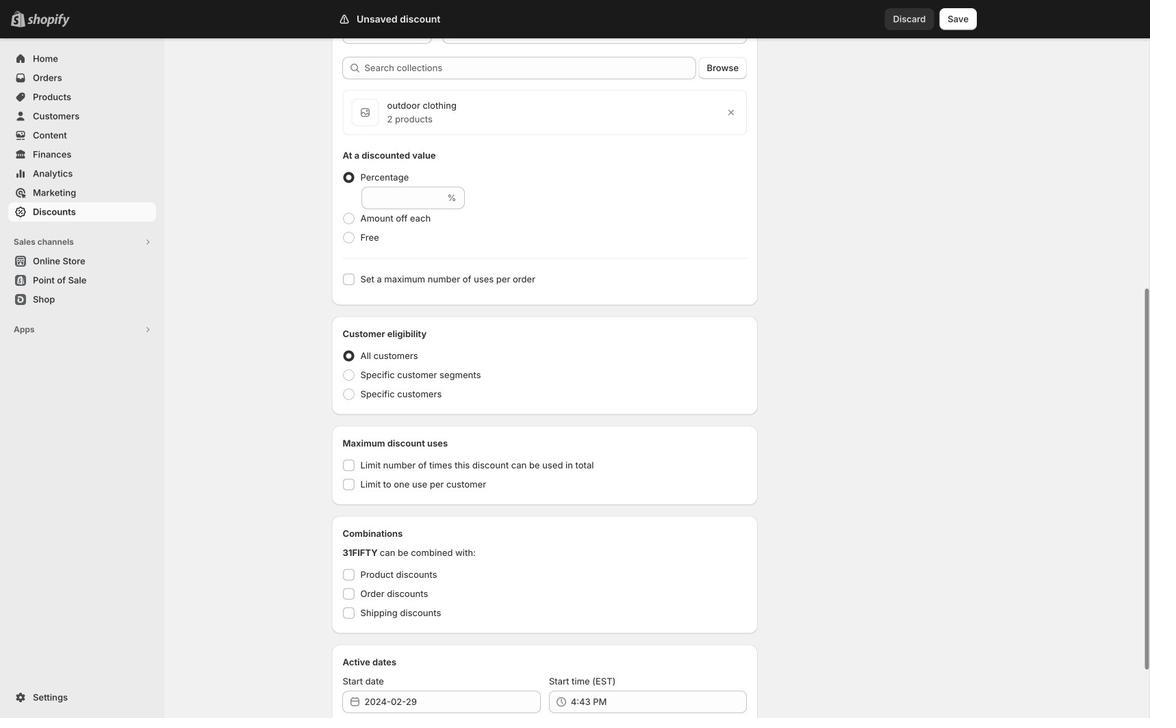 Task type: describe. For each thing, give the bounding box(es) containing it.
shopify image
[[27, 14, 70, 27]]

Enter time text field
[[571, 692, 747, 714]]

YYYY-MM-DD text field
[[365, 692, 541, 714]]



Task type: locate. For each thing, give the bounding box(es) containing it.
Search collections text field
[[365, 57, 696, 79]]

None text field
[[362, 187, 445, 209]]

None text field
[[343, 22, 432, 43]]



Task type: vqa. For each thing, say whether or not it's contained in the screenshot.
Add customs information
no



